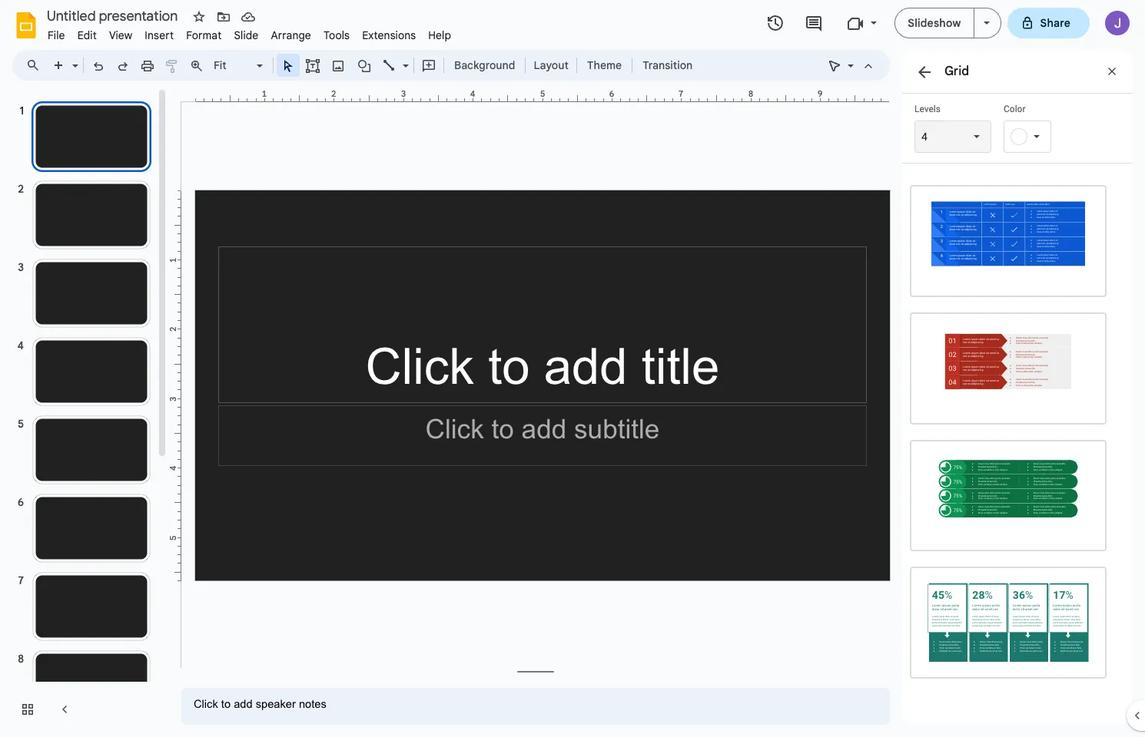 Task type: vqa. For each thing, say whether or not it's contained in the screenshot.
Rename
no



Task type: locate. For each thing, give the bounding box(es) containing it.
Four rows of information with check marks and details. Accent color: #4285f4, close to cornflower blue. radio
[[902, 178, 1115, 305]]

tools menu item
[[317, 26, 356, 45]]

arrange
[[271, 28, 311, 42]]

insert menu item
[[139, 26, 180, 45]]

slideshow button
[[895, 8, 974, 38]]

background
[[454, 58, 515, 72]]

slide
[[234, 28, 259, 42]]

Four rows of information with arrow shape pointing rightward towards details. Accent color: #db4437, close to light red berry 1. radio
[[902, 305, 1115, 432]]

layout button
[[529, 54, 573, 77]]

new slide with layout image
[[68, 55, 78, 61]]

menu bar banner
[[0, 0, 1145, 738]]

Zoom field
[[209, 55, 270, 77]]

Four rounded-edged rows of information with percentages and two columns of bulleted details. Accent color: #0f9d58, close to green 11. radio
[[902, 432, 1115, 560]]

Star checkbox
[[188, 6, 210, 28]]

color button
[[1004, 103, 1081, 153]]

theme button
[[580, 54, 629, 77]]

option group
[[902, 164, 1133, 687]]

color
[[1004, 104, 1026, 115]]

levels list box
[[915, 103, 992, 153]]

levels
[[915, 104, 941, 115]]

mode and view toolbar
[[822, 50, 881, 81]]

format menu item
[[180, 26, 228, 45]]

theme
[[587, 58, 622, 72]]

navigation inside grid application
[[0, 87, 169, 738]]

menu bar containing file
[[42, 20, 457, 45]]

navigation
[[0, 87, 169, 738]]

grid section
[[902, 50, 1133, 726]]

Zoom text field
[[211, 55, 254, 76]]

Four columns of information with percentages and arrows pointing down towards bulleted details. Accent color: #26a69a, close to green 11. radio
[[902, 560, 1115, 687]]

share button
[[1007, 8, 1090, 38]]

menu bar
[[42, 20, 457, 45]]

view menu item
[[103, 26, 139, 45]]

share
[[1040, 16, 1071, 30]]



Task type: describe. For each thing, give the bounding box(es) containing it.
view
[[109, 28, 132, 42]]

format
[[186, 28, 222, 42]]

edit menu item
[[71, 26, 103, 45]]

shape image
[[356, 55, 373, 76]]

slideshow
[[908, 16, 961, 30]]

Menus field
[[19, 55, 53, 76]]

grid
[[945, 64, 969, 79]]

transition
[[643, 58, 693, 72]]

extensions
[[362, 28, 416, 42]]

layout
[[534, 58, 569, 72]]

main toolbar
[[45, 54, 700, 77]]

slide menu item
[[228, 26, 265, 45]]

menu bar inside menu bar "banner"
[[42, 20, 457, 45]]

tools
[[324, 28, 350, 42]]

4
[[922, 131, 928, 143]]

help
[[428, 28, 451, 42]]

grid application
[[0, 0, 1145, 738]]

file menu item
[[42, 26, 71, 45]]

transition button
[[636, 54, 700, 77]]

help menu item
[[422, 26, 457, 45]]

background button
[[447, 54, 522, 77]]

Rename text field
[[42, 6, 187, 25]]

insert
[[145, 28, 174, 42]]

insert image image
[[329, 55, 347, 76]]

extensions menu item
[[356, 26, 422, 45]]

option group inside grid application
[[902, 164, 1133, 687]]

file
[[48, 28, 65, 42]]

arrange menu item
[[265, 26, 317, 45]]

edit
[[77, 28, 97, 42]]

presentation options image
[[984, 22, 990, 25]]



